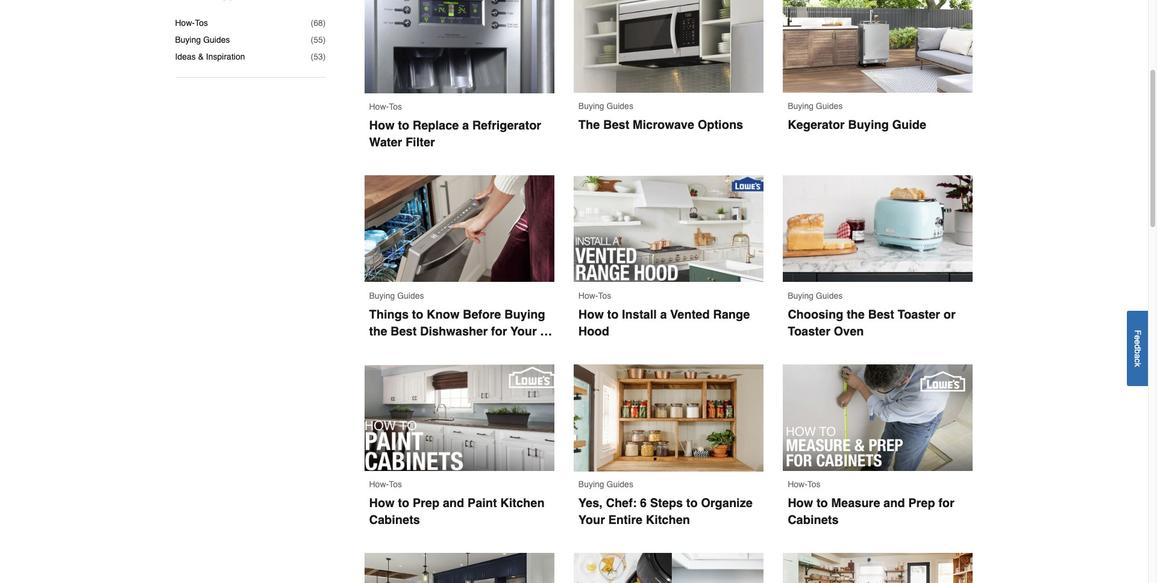 Task type: locate. For each thing, give the bounding box(es) containing it.
toaster left or
[[898, 308, 940, 322]]

a inside how to replace a refrigerator water filter
[[462, 119, 469, 133]]

to inside how to replace a refrigerator water filter
[[398, 119, 409, 133]]

the
[[847, 308, 865, 322], [369, 325, 387, 338]]

0 horizontal spatial your
[[510, 325, 537, 338]]

a kitchen with navy blue cabinets, two white waterfall islands and medium-tone brown wood floors. image
[[364, 553, 554, 583]]

and inside how to measure and prep for cabinets
[[883, 497, 905, 510]]

a kitchen with open wood shelving and filled clear glass storage bins. image
[[574, 364, 764, 471]]

kitchen inside the yes, chef: 6 steps to organize your entire kitchen
[[646, 514, 690, 527]]

how
[[369, 119, 395, 133], [578, 308, 604, 322], [788, 497, 813, 510], [369, 497, 395, 511]]

buying guides for yes, chef: 6 steps to organize your entire kitchen
[[578, 480, 633, 489]]

1 vertical spatial the
[[369, 325, 387, 338]]

your inside things to know before buying the best dishwasher for your kitchen
[[510, 325, 537, 338]]

buying inside things to know before buying the best dishwasher for your kitchen
[[504, 308, 545, 322]]

2 horizontal spatial a
[[1133, 354, 1143, 358]]

guides for (
[[203, 35, 230, 45]]

how to measure and prep for cabinets
[[788, 497, 958, 527]]

)
[[323, 18, 326, 28], [323, 35, 326, 45], [323, 52, 326, 61]]

how inside how to replace a refrigerator water filter
[[369, 119, 395, 133]]

yes, chef: 6 steps to organize your entire kitchen
[[578, 497, 756, 527]]

buying up the choosing
[[788, 291, 814, 301]]

( up the ( 55 )
[[311, 18, 314, 28]]

1 horizontal spatial cabinets
[[788, 513, 839, 527]]

kitchen right paint
[[500, 497, 545, 511]]

1 vertical spatial your
[[578, 514, 605, 527]]

1 horizontal spatial toaster
[[898, 308, 940, 322]]

1 ) from the top
[[323, 18, 326, 28]]

e
[[1133, 335, 1143, 340], [1133, 340, 1143, 344]]

your
[[510, 325, 537, 338], [578, 514, 605, 527]]

kegerator buying guide
[[788, 118, 926, 132]]

a white stainless steel under-cabinet microwave oven. image
[[574, 0, 764, 93]]

how-
[[175, 18, 195, 28], [369, 102, 389, 112], [578, 291, 598, 301], [788, 480, 807, 489], [369, 480, 389, 489]]

and
[[883, 497, 905, 510], [443, 497, 464, 511]]

a right the replace
[[462, 119, 469, 133]]

kitchen down the things
[[369, 342, 413, 355]]

2 cabinets from the left
[[369, 514, 420, 527]]

and for paint
[[443, 497, 464, 511]]

the up oven
[[847, 308, 865, 322]]

k
[[1133, 363, 1143, 367]]

best inside choosing the best toaster or toaster oven
[[868, 308, 894, 322]]

tos
[[195, 18, 208, 28], [389, 102, 402, 112], [598, 291, 611, 301], [807, 480, 821, 489], [389, 480, 402, 489]]

1 horizontal spatial and
[[883, 497, 905, 510]]

d
[[1133, 344, 1143, 349]]

6
[[640, 497, 647, 511]]

buying guides
[[175, 35, 230, 45], [578, 101, 633, 111], [788, 101, 843, 111], [369, 291, 424, 301], [788, 291, 843, 301], [578, 480, 633, 489]]

for
[[491, 325, 507, 338], [938, 497, 954, 510]]

( for 55
[[311, 35, 314, 45]]

kegerator
[[788, 118, 845, 132]]

how inside how to measure and prep for cabinets
[[788, 497, 813, 510]]

buying right before
[[504, 308, 545, 322]]

( down the ( 55 )
[[311, 52, 314, 61]]

1 vertical spatial best
[[868, 308, 894, 322]]

1 ( from the top
[[311, 18, 314, 28]]

1 horizontal spatial prep
[[908, 497, 935, 510]]

1 horizontal spatial best
[[603, 118, 629, 132]]

1 vertical spatial for
[[938, 497, 954, 510]]

a farmhouse-style kitchen makeover featured on the weekender. image
[[783, 553, 973, 583]]

1 vertical spatial a
[[660, 308, 667, 322]]

0 vertical spatial a
[[462, 119, 469, 133]]

guides for yes, chef: 6 steps to organize your entire kitchen
[[607, 480, 633, 489]]

a for refrigerator
[[462, 119, 469, 133]]

) up the ( 55 )
[[323, 18, 326, 28]]

1 vertical spatial (
[[311, 35, 314, 45]]

0 vertical spatial )
[[323, 18, 326, 28]]

options
[[698, 118, 743, 132]]

2 e from the top
[[1133, 340, 1143, 344]]

a woman setting the controls on a top-control stainless steel dishwasher. image
[[364, 176, 554, 282]]

guides up kegerator
[[816, 101, 843, 111]]

buying guides up &
[[175, 35, 230, 45]]

to inside the 'how to install a vented range hood'
[[607, 308, 619, 322]]

cabinets inside the how to prep and paint kitchen cabinets
[[369, 514, 420, 527]]

2 prep from the left
[[413, 497, 439, 511]]

1 horizontal spatial your
[[578, 514, 605, 527]]

( 68 )
[[311, 18, 326, 28]]

2 horizontal spatial kitchen
[[646, 514, 690, 527]]

guides up ideas & inspiration in the left top of the page
[[203, 35, 230, 45]]

a inside the 'how to install a vented range hood'
[[660, 308, 667, 322]]

68
[[314, 18, 323, 28]]

air fryers kept on the counter with snacks prepped. image
[[574, 553, 764, 583]]

guides for things to know before buying the best dishwasher for your kitchen
[[397, 291, 424, 301]]

kitchen
[[369, 342, 413, 355], [500, 497, 545, 511], [646, 514, 690, 527]]

filter
[[406, 136, 435, 150]]

cabinets
[[788, 513, 839, 527], [369, 514, 420, 527]]

things to know before buying the best dishwasher for your kitchen
[[369, 308, 549, 355]]

to for measure
[[817, 497, 828, 510]]

guides up 'chef:'
[[607, 480, 633, 489]]

1 horizontal spatial for
[[938, 497, 954, 510]]

0 horizontal spatial kitchen
[[369, 342, 413, 355]]

0 horizontal spatial and
[[443, 497, 464, 511]]

buying guides for things to know before buying the best dishwasher for your kitchen
[[369, 291, 424, 301]]

) down the ( 55 )
[[323, 52, 326, 61]]

buying up "ideas"
[[175, 35, 201, 45]]

1 cabinets from the left
[[788, 513, 839, 527]]

guide
[[892, 118, 926, 132]]

kitchen down steps
[[646, 514, 690, 527]]

0 vertical spatial kitchen
[[369, 342, 413, 355]]

buying guides up the choosing
[[788, 291, 843, 301]]

2 vertical spatial kitchen
[[646, 514, 690, 527]]

prep
[[908, 497, 935, 510], [413, 497, 439, 511]]

how-tos
[[175, 18, 208, 28], [369, 102, 402, 112], [578, 291, 611, 301], [788, 480, 821, 489], [369, 480, 402, 489]]

and inside the how to prep and paint kitchen cabinets
[[443, 497, 464, 511]]

buying guides for (
[[175, 35, 230, 45]]

tos for how to prep and paint kitchen cabinets
[[389, 480, 402, 489]]

toaster
[[898, 308, 940, 322], [788, 325, 830, 338]]

to inside things to know before buying the best dishwasher for your kitchen
[[412, 308, 423, 322]]

for inside things to know before buying the best dishwasher for your kitchen
[[491, 325, 507, 338]]

chef:
[[606, 497, 637, 511]]

0 vertical spatial the
[[847, 308, 865, 322]]

a
[[462, 119, 469, 133], [660, 308, 667, 322], [1133, 354, 1143, 358]]

( for 53
[[311, 52, 314, 61]]

buying up the
[[578, 101, 604, 111]]

how to install a vented range hood
[[578, 308, 753, 338]]

2 vertical spatial best
[[391, 325, 417, 338]]

hood
[[578, 325, 609, 338]]

and right measure
[[883, 497, 905, 510]]

to inside how to measure and prep for cabinets
[[817, 497, 828, 510]]

2 ) from the top
[[323, 35, 326, 45]]

0 horizontal spatial prep
[[413, 497, 439, 511]]

1 prep from the left
[[908, 497, 935, 510]]

1 vertical spatial kitchen
[[500, 497, 545, 511]]

install
[[622, 308, 657, 322]]

e up d
[[1133, 335, 1143, 340]]

inspiration
[[206, 52, 245, 61]]

how-tos for how to measure and prep for cabinets
[[788, 480, 821, 489]]

0 horizontal spatial best
[[391, 325, 417, 338]]

e up 'b'
[[1133, 340, 1143, 344]]

1 vertical spatial )
[[323, 35, 326, 45]]

how for how to install a vented range hood
[[578, 308, 604, 322]]

( for 68
[[311, 18, 314, 28]]

buying guides up "yes,"
[[578, 480, 633, 489]]

buying up the things
[[369, 291, 395, 301]]

0 vertical spatial (
[[311, 18, 314, 28]]

buying guides up kegerator
[[788, 101, 843, 111]]

2 and from the left
[[443, 497, 464, 511]]

the
[[578, 118, 600, 132]]

2 vertical spatial (
[[311, 52, 314, 61]]

1 horizontal spatial a
[[660, 308, 667, 322]]

buying for kegerator buying guide
[[788, 101, 814, 111]]

guides
[[203, 35, 230, 45], [607, 101, 633, 111], [816, 101, 843, 111], [397, 291, 424, 301], [816, 291, 843, 301], [607, 480, 633, 489]]

dishwasher
[[420, 325, 488, 338]]

a for vented
[[660, 308, 667, 322]]

1 horizontal spatial the
[[847, 308, 865, 322]]

2 vertical spatial )
[[323, 52, 326, 61]]

2 horizontal spatial best
[[868, 308, 894, 322]]

a up k
[[1133, 354, 1143, 358]]

buying guides up the
[[578, 101, 633, 111]]

toaster down the choosing
[[788, 325, 830, 338]]

and left paint
[[443, 497, 464, 511]]

buying guides for choosing the best toaster or toaster oven
[[788, 291, 843, 301]]

to for install
[[607, 308, 619, 322]]

0 horizontal spatial the
[[369, 325, 387, 338]]

microwave
[[633, 118, 694, 132]]

) down 68
[[323, 35, 326, 45]]

know
[[427, 308, 459, 322]]

3 ( from the top
[[311, 52, 314, 61]]

2 ( from the top
[[311, 35, 314, 45]]

guides up the things
[[397, 291, 424, 301]]

cabinets inside how to measure and prep for cabinets
[[788, 513, 839, 527]]

0 horizontal spatial for
[[491, 325, 507, 338]]

guides up the choosing
[[816, 291, 843, 301]]

0 vertical spatial for
[[491, 325, 507, 338]]

a right install
[[660, 308, 667, 322]]

ideas & inspiration
[[175, 52, 245, 61]]

to
[[398, 119, 409, 133], [412, 308, 423, 322], [607, 308, 619, 322], [817, 497, 828, 510], [398, 497, 409, 511], [686, 497, 698, 511]]

0 vertical spatial your
[[510, 325, 537, 338]]

the down the things
[[369, 325, 387, 338]]

1 horizontal spatial kitchen
[[500, 497, 545, 511]]

to inside the how to prep and paint kitchen cabinets
[[398, 497, 409, 511]]

1 and from the left
[[883, 497, 905, 510]]

0 horizontal spatial a
[[462, 119, 469, 133]]

3 ) from the top
[[323, 52, 326, 61]]

buying up "yes,"
[[578, 480, 604, 489]]

the inside things to know before buying the best dishwasher for your kitchen
[[369, 325, 387, 338]]

buying up kegerator
[[788, 101, 814, 111]]

( down 68
[[311, 35, 314, 45]]

buying guides up the things
[[369, 291, 424, 301]]

best
[[603, 118, 629, 132], [868, 308, 894, 322], [391, 325, 417, 338]]

how-tos for (
[[175, 18, 208, 28]]

how inside the 'how to install a vented range hood'
[[578, 308, 604, 322]]

) for ( 55 )
[[323, 35, 326, 45]]

0 horizontal spatial toaster
[[788, 325, 830, 338]]

0 horizontal spatial cabinets
[[369, 514, 420, 527]]

how- for (
[[175, 18, 195, 28]]

1 e from the top
[[1133, 335, 1143, 340]]

how inside the how to prep and paint kitchen cabinets
[[369, 497, 395, 511]]

your inside the yes, chef: 6 steps to organize your entire kitchen
[[578, 514, 605, 527]]

buying
[[175, 35, 201, 45], [578, 101, 604, 111], [788, 101, 814, 111], [848, 118, 889, 132], [369, 291, 395, 301], [788, 291, 814, 301], [504, 308, 545, 322], [578, 480, 604, 489]]

how-tos for how to replace a refrigerator water filter
[[369, 102, 402, 112]]

(
[[311, 18, 314, 28], [311, 35, 314, 45], [311, 52, 314, 61]]

guides up the best microwave options
[[607, 101, 633, 111]]

buying guides for kegerator buying guide
[[788, 101, 843, 111]]

2 vertical spatial a
[[1133, 354, 1143, 358]]



Task type: vqa. For each thing, say whether or not it's contained in the screenshot.


Task type: describe. For each thing, give the bounding box(es) containing it.
55
[[314, 35, 323, 45]]

vented
[[670, 308, 710, 322]]

prep inside how to measure and prep for cabinets
[[908, 497, 935, 510]]

cabinets for prep
[[369, 514, 420, 527]]

f e e d b a c k button
[[1127, 311, 1148, 386]]

choosing
[[788, 308, 843, 322]]

tos for how to replace a refrigerator water filter
[[389, 102, 402, 112]]

or
[[944, 308, 956, 322]]

buying for things to know before buying the best dishwasher for your kitchen
[[369, 291, 395, 301]]

an outdoor patio with oak cabinets, gray outdoor furniture and a stainless steel kegerator. image
[[783, 0, 973, 93]]

choosing the best toaster or toaster oven
[[788, 308, 959, 338]]

guides for the best microwave options
[[607, 101, 633, 111]]

to for prep
[[398, 497, 409, 511]]

how- for how to prep and paint kitchen cabinets
[[369, 480, 389, 489]]

buying left "guide"
[[848, 118, 889, 132]]

before
[[463, 308, 501, 322]]

oven
[[834, 325, 864, 338]]

refrigerator
[[472, 119, 541, 133]]

c
[[1133, 358, 1143, 363]]

how- for how to install a vented range hood
[[578, 291, 598, 301]]

the best microwave options
[[578, 118, 747, 132]]

replace a refrigerator water filter image
[[364, 0, 554, 94]]

&
[[198, 52, 204, 61]]

tos for how to install a vented range hood
[[598, 291, 611, 301]]

kitchen inside things to know before buying the best dishwasher for your kitchen
[[369, 342, 413, 355]]

buying for yes, chef: 6 steps to organize your entire kitchen
[[578, 480, 604, 489]]

things
[[369, 308, 409, 322]]

f e e d b a c k
[[1133, 330, 1143, 367]]

organize
[[701, 497, 753, 511]]

replace
[[413, 119, 459, 133]]

water
[[369, 136, 402, 150]]

prep inside the how to prep and paint kitchen cabinets
[[413, 497, 439, 511]]

buying for the best microwave options
[[578, 101, 604, 111]]

) for ( 53 )
[[323, 52, 326, 61]]

( 55 )
[[311, 35, 326, 45]]

how for how to replace a refrigerator water filter
[[369, 119, 395, 133]]

how to replace a refrigerator water filter
[[369, 119, 545, 150]]

the inside choosing the best toaster or toaster oven
[[847, 308, 865, 322]]

1 vertical spatial toaster
[[788, 325, 830, 338]]

) for ( 68 )
[[323, 18, 326, 28]]

how-tos for how to install a vented range hood
[[578, 291, 611, 301]]

how-tos for how to prep and paint kitchen cabinets
[[369, 480, 402, 489]]

b
[[1133, 349, 1143, 354]]

how to prep and paint kitchen cabinets
[[369, 497, 548, 527]]

and for prep
[[883, 497, 905, 510]]

kitchen inside the how to prep and paint kitchen cabinets
[[500, 497, 545, 511]]

ideas
[[175, 52, 196, 61]]

a video showing how to install a vented range hood. image
[[574, 176, 764, 282]]

how for how to prep and paint kitchen cabinets
[[369, 497, 395, 511]]

for inside how to measure and prep for cabinets
[[938, 497, 954, 510]]

a video showing how to measure and prep for kitchen cabinets. image
[[783, 364, 973, 471]]

how- for how to replace a refrigerator water filter
[[369, 102, 389, 112]]

f
[[1133, 330, 1143, 335]]

range
[[713, 308, 750, 322]]

how- for how to measure and prep for cabinets
[[788, 480, 807, 489]]

steps
[[650, 497, 683, 511]]

a blue toaster with two slices of bread in it. image
[[783, 176, 973, 282]]

( 53 )
[[311, 52, 326, 61]]

tos for (
[[195, 18, 208, 28]]

guides for kegerator buying guide
[[816, 101, 843, 111]]

guides for choosing the best toaster or toaster oven
[[816, 291, 843, 301]]

a video about how to paint cabinets. image
[[364, 364, 554, 471]]

a inside button
[[1133, 354, 1143, 358]]

buying for choosing the best toaster or toaster oven
[[788, 291, 814, 301]]

yes,
[[578, 497, 603, 511]]

entire
[[608, 514, 642, 527]]

measure
[[831, 497, 880, 510]]

cabinets for measure
[[788, 513, 839, 527]]

0 vertical spatial best
[[603, 118, 629, 132]]

tos for how to measure and prep for cabinets
[[807, 480, 821, 489]]

to for know
[[412, 308, 423, 322]]

53
[[314, 52, 323, 61]]

how for how to measure and prep for cabinets
[[788, 497, 813, 510]]

paint
[[468, 497, 497, 511]]

buying for (
[[175, 35, 201, 45]]

best inside things to know before buying the best dishwasher for your kitchen
[[391, 325, 417, 338]]

to for replace
[[398, 119, 409, 133]]

buying guides for the best microwave options
[[578, 101, 633, 111]]

0 vertical spatial toaster
[[898, 308, 940, 322]]

to inside the yes, chef: 6 steps to organize your entire kitchen
[[686, 497, 698, 511]]



